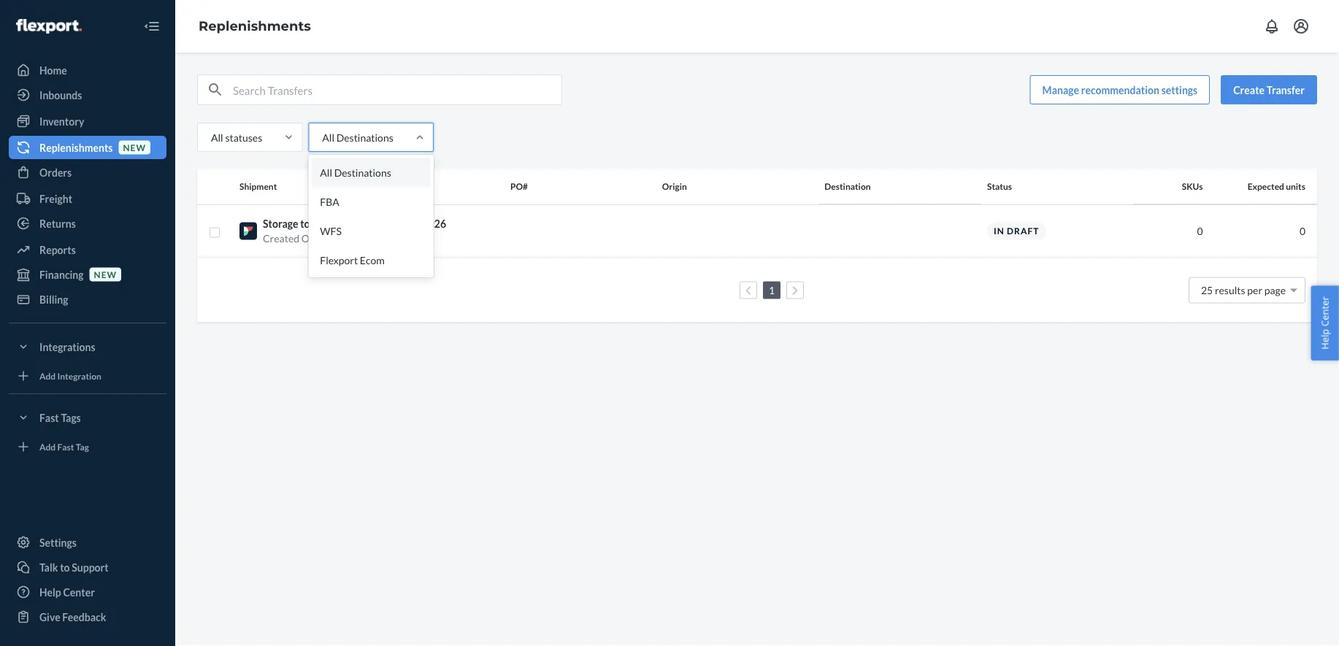 Task type: describe. For each thing, give the bounding box(es) containing it.
tags
[[61, 412, 81, 424]]

fast tags button
[[9, 406, 167, 430]]

status
[[988, 181, 1012, 192]]

create transfer
[[1234, 84, 1305, 96]]

expected
[[1248, 181, 1285, 192]]

0 vertical spatial replenishments
[[199, 18, 311, 34]]

draft
[[1007, 226, 1040, 236]]

talk to support button
[[9, 556, 167, 579]]

inventory
[[39, 115, 84, 127]]

inbounds link
[[9, 83, 167, 107]]

results
[[1215, 284, 1246, 297]]

shipment
[[240, 181, 277, 192]]

0 vertical spatial destinations
[[336, 131, 394, 144]]

0 horizontal spatial replenishments
[[39, 141, 113, 154]]

skus
[[1182, 181, 1203, 192]]

25 results per page option
[[1202, 284, 1286, 297]]

home link
[[9, 58, 167, 82]]

billing link
[[9, 288, 167, 311]]

manage recommendation settings
[[1043, 84, 1198, 96]]

reports link
[[9, 238, 167, 262]]

create
[[1234, 84, 1265, 96]]

in
[[994, 226, 1005, 236]]

freight
[[39, 192, 72, 205]]

center inside 'button'
[[1319, 297, 1332, 327]]

manage recommendation settings link
[[1030, 75, 1211, 104]]

page
[[1265, 284, 1286, 297]]

fast tags
[[39, 412, 81, 424]]

per
[[1248, 284, 1263, 297]]

close navigation image
[[143, 18, 161, 35]]

financing
[[39, 268, 84, 281]]

25
[[1202, 284, 1213, 297]]

30,
[[320, 232, 334, 245]]

add integration
[[39, 371, 101, 381]]

flexport ecom
[[320, 254, 385, 266]]

help inside 'button'
[[1319, 329, 1332, 350]]

help center inside help center link
[[39, 586, 95, 599]]

give feedback button
[[9, 606, 167, 629]]

freight link
[[9, 187, 167, 210]]

create transfer button
[[1221, 75, 1318, 104]]

chevron right image
[[792, 285, 799, 296]]

1 vertical spatial all destinations
[[320, 166, 391, 179]]

support
[[72, 561, 109, 574]]

returns
[[39, 217, 76, 230]]

25 results per page
[[1202, 284, 1286, 297]]

help center link
[[9, 581, 167, 604]]

po#
[[511, 181, 528, 192]]

fast inside dropdown button
[[39, 412, 59, 424]]

1 0 from the left
[[1198, 225, 1203, 237]]

inbounds
[[39, 89, 82, 101]]

origin
[[662, 181, 687, 192]]

manage
[[1043, 84, 1080, 96]]

units
[[1286, 181, 1306, 192]]

tag
[[76, 442, 89, 452]]

returns link
[[9, 212, 167, 235]]

1 vertical spatial destinations
[[334, 166, 391, 179]]

open notifications image
[[1264, 18, 1281, 35]]

storage
[[263, 218, 298, 230]]

help center inside help center 'button'
[[1319, 297, 1332, 350]]

integration
[[57, 371, 101, 381]]

settings link
[[9, 531, 167, 554]]

settings
[[1162, 84, 1198, 96]]

reports
[[39, 244, 76, 256]]

give
[[39, 611, 60, 623]]

orders
[[39, 166, 72, 179]]

storage to ecom transfer st4ccda14c26 created oct 30, 2023
[[263, 218, 446, 245]]

add for add integration
[[39, 371, 56, 381]]

oct
[[301, 232, 318, 245]]

transfer inside button
[[1267, 84, 1305, 96]]

expected units
[[1248, 181, 1306, 192]]

1
[[769, 284, 775, 297]]

st4ccda14c26
[[379, 218, 446, 230]]

1 link
[[766, 284, 778, 297]]

help center button
[[1311, 286, 1340, 361]]

all statuses
[[211, 131, 262, 144]]



Task type: vqa. For each thing, say whether or not it's contained in the screenshot.
Reports
yes



Task type: locate. For each thing, give the bounding box(es) containing it.
add fast tag link
[[9, 435, 167, 459]]

0 horizontal spatial help
[[39, 586, 61, 599]]

0 vertical spatial ecom
[[312, 218, 337, 230]]

feedback
[[62, 611, 106, 623]]

open account menu image
[[1293, 18, 1310, 35]]

help
[[1319, 329, 1332, 350], [39, 586, 61, 599]]

all destinations
[[322, 131, 394, 144], [320, 166, 391, 179]]

fast left tags
[[39, 412, 59, 424]]

1 add from the top
[[39, 371, 56, 381]]

settings
[[39, 537, 77, 549]]

0 vertical spatial help
[[1319, 329, 1332, 350]]

transfer up 2023
[[339, 218, 377, 230]]

billing
[[39, 293, 68, 306]]

add inside add integration link
[[39, 371, 56, 381]]

to right talk at bottom left
[[60, 561, 70, 574]]

new down reports link
[[94, 269, 117, 280]]

1 vertical spatial new
[[94, 269, 117, 280]]

created
[[263, 232, 300, 245]]

1 horizontal spatial center
[[1319, 297, 1332, 327]]

to up oct
[[300, 218, 310, 230]]

add integration link
[[9, 364, 167, 388]]

add left integration
[[39, 371, 56, 381]]

1 horizontal spatial replenishments
[[199, 18, 311, 34]]

0 down units
[[1300, 225, 1306, 237]]

to inside button
[[60, 561, 70, 574]]

1 horizontal spatial to
[[300, 218, 310, 230]]

2 add from the top
[[39, 442, 56, 452]]

fast
[[39, 412, 59, 424], [57, 442, 74, 452]]

new up 'orders' link
[[123, 142, 146, 153]]

add
[[39, 371, 56, 381], [39, 442, 56, 452]]

2023
[[336, 232, 360, 245]]

1 horizontal spatial help
[[1319, 329, 1332, 350]]

square image
[[209, 227, 221, 238]]

to for talk
[[60, 561, 70, 574]]

1 vertical spatial replenishments
[[39, 141, 113, 154]]

new for financing
[[94, 269, 117, 280]]

all destinations up fba
[[320, 166, 391, 179]]

destinations up fba
[[334, 166, 391, 179]]

0 horizontal spatial to
[[60, 561, 70, 574]]

0 vertical spatial to
[[300, 218, 310, 230]]

to inside storage to ecom transfer st4ccda14c26 created oct 30, 2023
[[300, 218, 310, 230]]

inventory link
[[9, 110, 167, 133]]

to
[[300, 218, 310, 230], [60, 561, 70, 574]]

talk to support
[[39, 561, 109, 574]]

chevron left image
[[746, 285, 752, 296]]

center
[[1319, 297, 1332, 327], [63, 586, 95, 599]]

0 vertical spatial help center
[[1319, 297, 1332, 350]]

talk
[[39, 561, 58, 574]]

0 horizontal spatial ecom
[[312, 218, 337, 230]]

new for replenishments
[[123, 142, 146, 153]]

0 vertical spatial center
[[1319, 297, 1332, 327]]

0 down "skus"
[[1198, 225, 1203, 237]]

add for add fast tag
[[39, 442, 56, 452]]

transfer inside storage to ecom transfer st4ccda14c26 created oct 30, 2023
[[339, 218, 377, 230]]

give feedback
[[39, 611, 106, 623]]

destination
[[825, 181, 871, 192]]

1 horizontal spatial help center
[[1319, 297, 1332, 350]]

1 vertical spatial add
[[39, 442, 56, 452]]

create transfer link
[[1221, 75, 1318, 104]]

home
[[39, 64, 67, 76]]

add down fast tags
[[39, 442, 56, 452]]

orders link
[[9, 161, 167, 184]]

destinations
[[336, 131, 394, 144], [334, 166, 391, 179]]

0
[[1198, 225, 1203, 237], [1300, 225, 1306, 237]]

0 vertical spatial transfer
[[1267, 84, 1305, 96]]

add inside add fast tag link
[[39, 442, 56, 452]]

all
[[211, 131, 223, 144], [322, 131, 335, 144], [320, 166, 332, 179]]

1 vertical spatial help center
[[39, 586, 95, 599]]

1 vertical spatial to
[[60, 561, 70, 574]]

0 horizontal spatial center
[[63, 586, 95, 599]]

wfs
[[320, 225, 342, 237]]

0 horizontal spatial transfer
[[339, 218, 377, 230]]

manage recommendation settings button
[[1030, 75, 1211, 104]]

fba
[[320, 195, 340, 208]]

1 vertical spatial ecom
[[360, 254, 385, 266]]

add fast tag
[[39, 442, 89, 452]]

flexport logo image
[[16, 19, 82, 34]]

in draft
[[994, 226, 1040, 236]]

statuses
[[225, 131, 262, 144]]

ecom inside storage to ecom transfer st4ccda14c26 created oct 30, 2023
[[312, 218, 337, 230]]

integrations
[[39, 341, 95, 353]]

transfer
[[1267, 84, 1305, 96], [339, 218, 377, 230]]

new
[[123, 142, 146, 153], [94, 269, 117, 280]]

flexport
[[320, 254, 358, 266]]

replenishments
[[199, 18, 311, 34], [39, 141, 113, 154]]

1 horizontal spatial transfer
[[1267, 84, 1305, 96]]

0 horizontal spatial new
[[94, 269, 117, 280]]

to for storage
[[300, 218, 310, 230]]

0 vertical spatial new
[[123, 142, 146, 153]]

1 vertical spatial transfer
[[339, 218, 377, 230]]

replenishments link
[[199, 18, 311, 34]]

transfer right create
[[1267, 84, 1305, 96]]

integrations button
[[9, 335, 167, 359]]

0 vertical spatial fast
[[39, 412, 59, 424]]

2 0 from the left
[[1300, 225, 1306, 237]]

0 vertical spatial all destinations
[[322, 131, 394, 144]]

ecom right flexport at top left
[[360, 254, 385, 266]]

1 vertical spatial help
[[39, 586, 61, 599]]

1 horizontal spatial 0
[[1300, 225, 1306, 237]]

fast left tag
[[57, 442, 74, 452]]

0 horizontal spatial help center
[[39, 586, 95, 599]]

Search Transfers text field
[[233, 75, 562, 104]]

1 vertical spatial fast
[[57, 442, 74, 452]]

1 horizontal spatial new
[[123, 142, 146, 153]]

ecom up 30,
[[312, 218, 337, 230]]

0 horizontal spatial 0
[[1198, 225, 1203, 237]]

recommendation
[[1082, 84, 1160, 96]]

help center
[[1319, 297, 1332, 350], [39, 586, 95, 599]]

0 vertical spatial add
[[39, 371, 56, 381]]

ecom
[[312, 218, 337, 230], [360, 254, 385, 266]]

1 vertical spatial center
[[63, 586, 95, 599]]

all destinations down search transfers text field
[[322, 131, 394, 144]]

destinations down search transfers text field
[[336, 131, 394, 144]]

1 horizontal spatial ecom
[[360, 254, 385, 266]]



